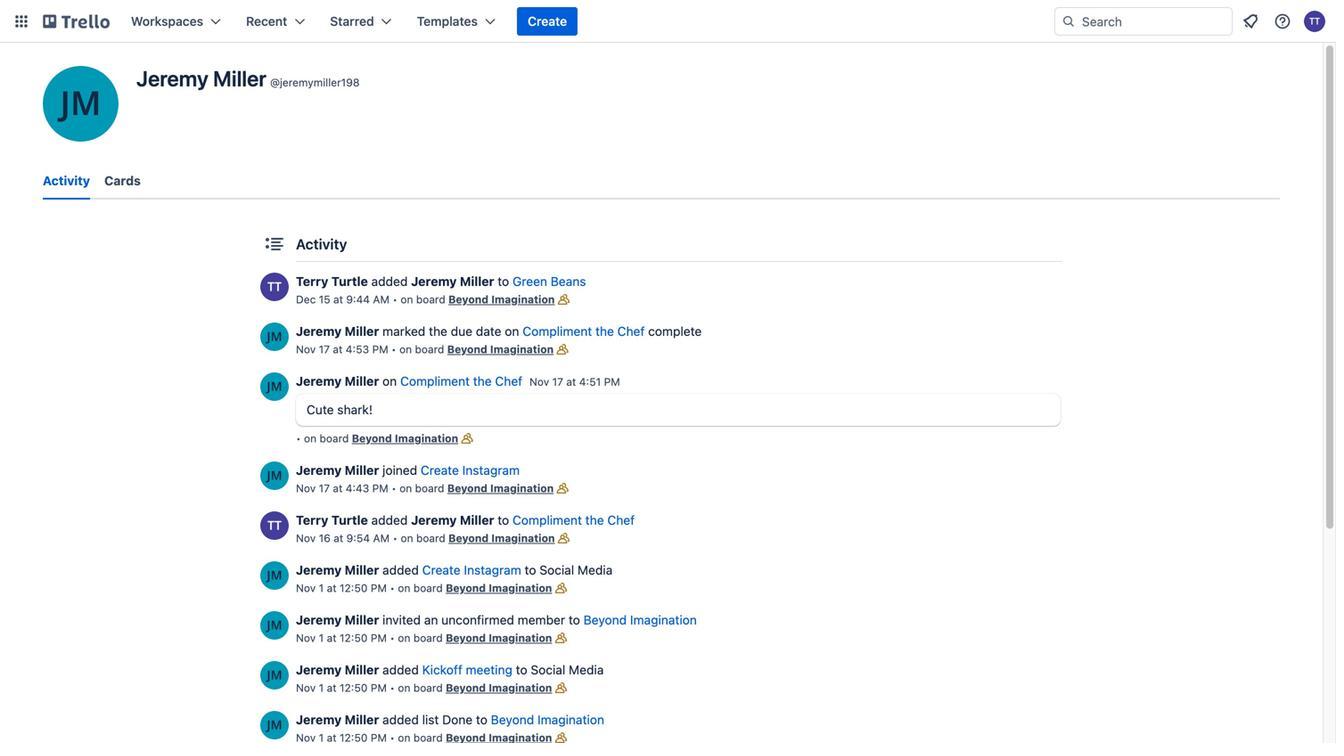 Task type: vqa. For each thing, say whether or not it's contained in the screenshot.


Task type: describe. For each thing, give the bounding box(es) containing it.
dec
[[296, 293, 316, 306]]

social for instagram
[[540, 563, 574, 578]]

nov for nov 16 at 9:54 am link
[[296, 532, 316, 545]]

at for nov 17 at 4:53 pm link on the top left of page
[[333, 343, 343, 356]]

jeremy miller marked the due date on compliment the chef complete
[[296, 324, 702, 339]]

create for added
[[422, 563, 461, 578]]

2 jeremy miller (jeremymiller198) image from the top
[[260, 462, 289, 490]]

on down jeremy miller added kickoff meeting to social media
[[398, 682, 411, 695]]

• down invited
[[390, 632, 395, 645]]

an
[[424, 613, 438, 628]]

activity link
[[43, 165, 90, 200]]

jeremy for jeremy miller invited an unconfirmed member to beyond imagination
[[296, 613, 342, 628]]

workspaces button
[[120, 7, 232, 36]]

joined
[[383, 463, 417, 478]]

on up the marked in the left of the page
[[401, 293, 413, 306]]

templates
[[417, 14, 478, 29]]

primary element
[[0, 0, 1337, 43]]

nov inside 'jeremy miller on compliment the chef nov 17 at 4:51 pm'
[[530, 376, 550, 388]]

4:43
[[346, 482, 369, 495]]

jeremy miller image
[[43, 66, 119, 142]]

at for jeremy miller added kickoff meeting to social media nov 1 at 12:50 pm link
[[327, 682, 337, 695]]

templates button
[[406, 7, 507, 36]]

nov 17 at 4:43 pm link
[[296, 482, 389, 495]]

beyond down terry turtle added jeremy miller to compliment the chef
[[449, 532, 489, 545]]

on down nov 17 at 4:53 pm • on board beyond imagination
[[383, 374, 397, 389]]

jeremy miller (jeremymiller198) image for jeremy miller added create instagram to social media
[[260, 562, 289, 590]]

board for dec 15 at 9:44 am link
[[416, 293, 446, 306]]

2 1 from the top
[[319, 632, 324, 645]]

2 12:50 from the top
[[340, 632, 368, 645]]

• up nov 17 at 4:43 pm link
[[296, 432, 301, 445]]

recent button
[[235, 7, 316, 36]]

to right member
[[569, 613, 580, 628]]

beyond up terry turtle added jeremy miller to compliment the chef
[[448, 482, 488, 495]]

board for nov 17 at 4:43 pm link
[[415, 482, 445, 495]]

am for terry turtle added jeremy miller to compliment the chef
[[373, 532, 390, 545]]

green beans link
[[513, 274, 586, 289]]

kickoff meeting link
[[422, 663, 513, 678]]

miller for jeremy miller @jeremymiller198
[[213, 66, 267, 91]]

2 vertical spatial chef
[[608, 513, 635, 528]]

miller for jeremy miller added create instagram to social media
[[345, 563, 379, 578]]

media for jeremy miller added create instagram to social media
[[578, 563, 613, 578]]

kickoff
[[422, 663, 463, 678]]

jeremy miller added list done to beyond imagination
[[296, 713, 605, 728]]

cute shark!
[[307, 403, 373, 417]]

2 vertical spatial compliment the chef link
[[513, 513, 635, 528]]

1 vertical spatial all members of the workspace can see and edit this board. image
[[554, 341, 572, 358]]

pm for jeremy miller added kickoff meeting to social media nov 1 at 12:50 pm link
[[371, 682, 387, 695]]

create for joined
[[421, 463, 459, 478]]

workspaces
[[131, 14, 203, 29]]

at for nov 16 at 9:54 am link
[[334, 532, 343, 545]]

miller for jeremy miller invited an unconfirmed member to beyond imagination
[[345, 613, 379, 628]]

to for jeremy miller added kickoff meeting to social media
[[516, 663, 528, 678]]

12:50 for jeremy miller added kickoff meeting to social media
[[340, 682, 368, 695]]

create button
[[517, 7, 578, 36]]

• for nov 16 at 9:54 am link
[[393, 532, 398, 545]]

0 vertical spatial compliment
[[523, 324, 592, 339]]

miller for jeremy miller added list done to beyond imagination
[[345, 713, 379, 728]]

added for jeremy miller added create instagram to social media
[[383, 563, 419, 578]]

on right date on the top left
[[505, 324, 519, 339]]

board for nov 16 at 9:54 am link
[[416, 532, 446, 545]]

nov 16 at 9:54 am • on board beyond imagination
[[296, 532, 555, 545]]

jeremy for jeremy miller on compliment the chef nov 17 at 4:51 pm
[[296, 374, 342, 389]]

pm for jeremy miller added create instagram to social media's nov 1 at 12:50 pm link
[[371, 582, 387, 595]]

nov for jeremy miller added kickoff meeting to social media nov 1 at 12:50 pm link
[[296, 682, 316, 695]]

jeremy miller on compliment the chef nov 17 at 4:51 pm
[[296, 374, 620, 389]]

on down the marked in the left of the page
[[400, 343, 412, 356]]

board for nov 17 at 4:53 pm link on the top left of page
[[415, 343, 444, 356]]

16
[[319, 532, 331, 545]]

starred
[[330, 14, 374, 29]]

beyond down shark!
[[352, 432, 392, 445]]

complete
[[648, 324, 702, 339]]

miller for jeremy miller on compliment the chef nov 17 at 4:51 pm
[[345, 374, 379, 389]]

12:50 for jeremy miller added create instagram to social media
[[340, 582, 368, 595]]

• for nov 17 at 4:43 pm link
[[392, 482, 397, 495]]

terry turtle (terryturtle) image for terry turtle added jeremy miller to compliment the chef
[[260, 512, 289, 540]]

board down cute shark!
[[320, 432, 349, 445]]

cute
[[307, 403, 334, 417]]

jeremy miller (jeremymiller198) image for on
[[260, 373, 289, 401]]

jeremy for jeremy miller added list done to beyond imagination
[[296, 713, 342, 728]]

all members of the workspace can see and edit this board. image for compliment
[[555, 530, 573, 548]]

instagram for added
[[464, 563, 522, 578]]

nov 1 at 12:50 pm link for jeremy miller added kickoff meeting to social media
[[296, 682, 387, 695]]

jeremy miller invited an unconfirmed member to beyond imagination
[[296, 613, 697, 628]]

1 vertical spatial compliment
[[400, 374, 470, 389]]

dec 15 at 9:44 am • on board beyond imagination
[[296, 293, 555, 306]]

miller for jeremy miller joined create instagram
[[345, 463, 379, 478]]

board for jeremy miller added create instagram to social media's nov 1 at 12:50 pm link
[[414, 582, 443, 595]]

17 inside 'jeremy miller on compliment the chef nov 17 at 4:51 pm'
[[553, 376, 564, 388]]

4 jeremy miller (jeremymiller198) image from the top
[[260, 612, 289, 640]]

9:44
[[346, 293, 370, 306]]

jeremy for jeremy miller marked the due date on compliment the chef complete
[[296, 324, 342, 339]]

nov for jeremy miller added create instagram to social media's nov 1 at 12:50 pm link
[[296, 582, 316, 595]]

to for jeremy miller added create instagram to social media
[[525, 563, 536, 578]]

added for jeremy miller added kickoff meeting to social media
[[383, 663, 419, 678]]

beyond right member
[[584, 613, 627, 628]]

1 for jeremy miller added create instagram to social media
[[319, 582, 324, 595]]

miller up nov 16 at 9:54 am • on board beyond imagination
[[460, 513, 494, 528]]

nov 1 at 12:50 pm • on board beyond imagination for create
[[296, 582, 552, 595]]

board down an
[[414, 632, 443, 645]]

@jeremymiller198
[[270, 76, 360, 89]]

jeremy miller @jeremymiller198
[[136, 66, 360, 91]]

on down cute
[[304, 432, 317, 445]]

marked
[[383, 324, 426, 339]]

nov for nov 17 at 4:43 pm link
[[296, 482, 316, 495]]

invited
[[383, 613, 421, 628]]

instagram for joined
[[463, 463, 520, 478]]

pm for nov 17 at 4:43 pm link
[[372, 482, 389, 495]]

shark!
[[337, 403, 373, 417]]



Task type: locate. For each thing, give the bounding box(es) containing it.
miller
[[213, 66, 267, 91], [460, 274, 494, 289], [345, 324, 379, 339], [345, 374, 379, 389], [345, 463, 379, 478], [460, 513, 494, 528], [345, 563, 379, 578], [345, 613, 379, 628], [345, 663, 379, 678], [345, 713, 379, 728]]

jeremy miller (jeremymiller198) image
[[260, 373, 289, 401], [260, 712, 289, 740]]

at inside 'jeremy miller on compliment the chef nov 17 at 4:51 pm'
[[567, 376, 576, 388]]

nov 1 at 12:50 pm link for jeremy miller added create instagram to social media
[[296, 582, 387, 595]]

• down joined
[[392, 482, 397, 495]]

1 vertical spatial create instagram link
[[422, 563, 522, 578]]

added
[[371, 274, 408, 289], [371, 513, 408, 528], [383, 563, 419, 578], [383, 663, 419, 678], [383, 713, 419, 728]]

1 nov 1 at 12:50 pm • on board beyond imagination from the top
[[296, 582, 552, 595]]

• on board beyond imagination
[[296, 432, 458, 445]]

miller up 4:53
[[345, 324, 379, 339]]

1 vertical spatial turtle
[[332, 513, 368, 528]]

activity
[[43, 173, 90, 188], [296, 236, 347, 253]]

beyond down unconfirmed
[[446, 632, 486, 645]]

pm inside 'jeremy miller on compliment the chef nov 17 at 4:51 pm'
[[604, 376, 620, 388]]

• up invited
[[390, 582, 395, 595]]

on up invited
[[398, 582, 411, 595]]

media for jeremy miller added kickoff meeting to social media
[[569, 663, 604, 678]]

nov 1 at 12:50 pm • on board beyond imagination up an
[[296, 582, 552, 595]]

miller left invited
[[345, 613, 379, 628]]

2 turtle from the top
[[332, 513, 368, 528]]

compliment
[[523, 324, 592, 339], [400, 374, 470, 389], [513, 513, 582, 528]]

0 vertical spatial 12:50
[[340, 582, 368, 595]]

miller up 4:43
[[345, 463, 379, 478]]

0 vertical spatial social
[[540, 563, 574, 578]]

0 vertical spatial compliment the chef link
[[523, 324, 645, 339]]

• for jeremy miller added create instagram to social media's nov 1 at 12:50 pm link
[[390, 582, 395, 595]]

1 vertical spatial am
[[373, 532, 390, 545]]

create instagram link for joined
[[421, 463, 520, 478]]

am right the "9:54" at the left
[[373, 532, 390, 545]]

nov for nov 17 at 4:53 pm link on the top left of page
[[296, 343, 316, 356]]

board for jeremy miller added kickoff meeting to social media nov 1 at 12:50 pm link
[[414, 682, 443, 695]]

media
[[578, 563, 613, 578], [569, 663, 604, 678]]

meeting
[[466, 663, 513, 678]]

terry turtle (terryturtle) image
[[260, 273, 289, 301], [260, 512, 289, 540]]

the
[[429, 324, 448, 339], [596, 324, 614, 339], [473, 374, 492, 389], [586, 513, 604, 528]]

back to home image
[[43, 7, 110, 36]]

member
[[518, 613, 565, 628]]

0 vertical spatial chef
[[618, 324, 645, 339]]

compliment the chef link for on
[[400, 374, 523, 389]]

board down jeremy miller joined create instagram at the left of page
[[415, 482, 445, 495]]

• down jeremy miller added kickoff meeting to social media
[[390, 682, 395, 695]]

1 vertical spatial nov 1 at 12:50 pm • on board beyond imagination
[[296, 632, 552, 645]]

am
[[373, 293, 390, 306], [373, 532, 390, 545]]

0 vertical spatial create
[[528, 14, 567, 29]]

terry turtle added jeremy miller to compliment the chef
[[296, 513, 635, 528]]

Search field
[[1076, 8, 1232, 35]]

all members of the workspace can see and edit this board. image for green
[[555, 291, 573, 309]]

open information menu image
[[1274, 12, 1292, 30]]

pm for nov 17 at 4:53 pm link on the top left of page
[[372, 343, 389, 356]]

0 vertical spatial 1
[[319, 582, 324, 595]]

1 vertical spatial activity
[[296, 236, 347, 253]]

recent
[[246, 14, 287, 29]]

jeremy
[[136, 66, 209, 91], [411, 274, 457, 289], [296, 324, 342, 339], [296, 374, 342, 389], [296, 463, 342, 478], [411, 513, 457, 528], [296, 563, 342, 578], [296, 613, 342, 628], [296, 663, 342, 678], [296, 713, 342, 728]]

jeremy miller (jeremymiller198) image for jeremy miller marked the due date on compliment the chef complete
[[260, 323, 289, 351]]

3 jeremy miller (jeremymiller198) image from the top
[[260, 562, 289, 590]]

jeremy for jeremy miller @jeremymiller198
[[136, 66, 209, 91]]

dec 15 at 9:44 am link
[[296, 293, 390, 306]]

board down jeremy miller added create instagram to social media
[[414, 582, 443, 595]]

1 vertical spatial terry turtle (terryturtle) image
[[260, 512, 289, 540]]

on
[[401, 293, 413, 306], [505, 324, 519, 339], [400, 343, 412, 356], [383, 374, 397, 389], [304, 432, 317, 445], [400, 482, 412, 495], [401, 532, 413, 545], [398, 582, 411, 595], [398, 632, 411, 645], [398, 682, 411, 695]]

instagram up terry turtle added jeremy miller to compliment the chef
[[463, 463, 520, 478]]

activity left cards
[[43, 173, 90, 188]]

due
[[451, 324, 473, 339]]

3 12:50 from the top
[[340, 682, 368, 695]]

to for terry turtle added jeremy miller to green beans
[[498, 274, 509, 289]]

1 jeremy miller (jeremymiller198) image from the top
[[260, 373, 289, 401]]

date
[[476, 324, 502, 339]]

0 notifications image
[[1240, 11, 1262, 32]]

nov 1 at 12:50 pm • on board beyond imagination for kickoff
[[296, 682, 552, 695]]

on down invited
[[398, 632, 411, 645]]

2 vertical spatial all members of the workspace can see and edit this board. image
[[555, 530, 573, 548]]

0 vertical spatial create instagram link
[[421, 463, 520, 478]]

1 vertical spatial terry
[[296, 513, 328, 528]]

1 jeremy miller (jeremymiller198) image from the top
[[260, 323, 289, 351]]

1 vertical spatial social
[[531, 663, 566, 678]]

all members of the workspace can see and edit this board. image up nov 17 at 4:51 pm link
[[554, 341, 572, 358]]

2 vertical spatial 1
[[319, 682, 324, 695]]

0 vertical spatial instagram
[[463, 463, 520, 478]]

miller up shark!
[[345, 374, 379, 389]]

0 vertical spatial terry turtle (terryturtle) image
[[260, 273, 289, 301]]

at for nov 17 at 4:43 pm link
[[333, 482, 343, 495]]

• for jeremy miller added kickoff meeting to social media nov 1 at 12:50 pm link
[[390, 682, 395, 695]]

turtle for terry turtle added jeremy miller to compliment the chef
[[332, 513, 368, 528]]

1 terry from the top
[[296, 274, 328, 289]]

compliment the chef link for marked the due date on
[[523, 324, 645, 339]]

social up member
[[540, 563, 574, 578]]

beyond imagination link
[[449, 293, 555, 306], [447, 343, 554, 356], [352, 432, 458, 445], [448, 482, 554, 495], [449, 532, 555, 545], [446, 582, 552, 595], [584, 613, 697, 628], [446, 632, 552, 645], [446, 682, 552, 695], [491, 713, 605, 728]]

0 vertical spatial nov 1 at 12:50 pm link
[[296, 582, 387, 595]]

pm
[[372, 343, 389, 356], [604, 376, 620, 388], [372, 482, 389, 495], [371, 582, 387, 595], [371, 632, 387, 645], [371, 682, 387, 695]]

create instagram link up unconfirmed
[[422, 563, 522, 578]]

all members of the workspace can see and edit this board. image down beans in the top left of the page
[[555, 291, 573, 309]]

turtle for terry turtle added jeremy miller to green beans
[[332, 274, 368, 289]]

3 nov 1 at 12:50 pm • on board beyond imagination from the top
[[296, 682, 552, 695]]

• for nov 17 at 4:53 pm link on the top left of page
[[392, 343, 397, 356]]

2 terry turtle (terryturtle) image from the top
[[260, 512, 289, 540]]

3 1 from the top
[[319, 682, 324, 695]]

all members of the workspace can see and edit this board. image
[[458, 430, 476, 448], [554, 480, 572, 498], [552, 580, 570, 597], [552, 630, 570, 647], [552, 679, 570, 697], [552, 729, 570, 744]]

social
[[540, 563, 574, 578], [531, 663, 566, 678]]

added up dec 15 at 9:44 am • on board beyond imagination
[[371, 274, 408, 289]]

miller up date on the top left
[[460, 274, 494, 289]]

instagram up jeremy miller invited an unconfirmed member to beyond imagination
[[464, 563, 522, 578]]

at
[[334, 293, 343, 306], [333, 343, 343, 356], [567, 376, 576, 388], [333, 482, 343, 495], [334, 532, 343, 545], [327, 582, 337, 595], [327, 632, 337, 645], [327, 682, 337, 695]]

terry turtle (terryturtle) image
[[1305, 11, 1326, 32]]

nov 17 at 4:53 pm • on board beyond imagination
[[296, 343, 554, 356]]

17 left 4:51
[[553, 376, 564, 388]]

1 nov 1 at 12:50 pm link from the top
[[296, 582, 387, 595]]

turtle up nov 16 at 9:54 am link
[[332, 513, 368, 528]]

create instagram link for added
[[422, 563, 522, 578]]

15
[[319, 293, 331, 306]]

2 nov 1 at 12:50 pm • on board beyond imagination from the top
[[296, 632, 552, 645]]

17 for marked the due date on
[[319, 343, 330, 356]]

terry turtle (terryturtle) image left dec
[[260, 273, 289, 301]]

terry up dec
[[296, 274, 328, 289]]

1 vertical spatial 17
[[553, 376, 564, 388]]

all members of the workspace can see and edit this board. image up member
[[555, 530, 573, 548]]

am for terry turtle added jeremy miller to green beans
[[373, 293, 390, 306]]

to for jeremy miller added list done to beyond imagination
[[476, 713, 488, 728]]

nov 17 at 4:51 pm link
[[530, 376, 620, 388]]

added left kickoff
[[383, 663, 419, 678]]

nov 17 at 4:43 pm • on board beyond imagination
[[296, 482, 554, 495]]

nov 16 at 9:54 am link
[[296, 532, 390, 545]]

search image
[[1062, 14, 1076, 29]]

2 nov 1 at 12:50 pm link from the top
[[296, 682, 387, 695]]

turtle
[[332, 274, 368, 289], [332, 513, 368, 528]]

miller down recent
[[213, 66, 267, 91]]

starred button
[[320, 7, 403, 36]]

1 vertical spatial chef
[[495, 374, 523, 389]]

green
[[513, 274, 548, 289]]

• up the marked in the left of the page
[[393, 293, 398, 306]]

1 horizontal spatial activity
[[296, 236, 347, 253]]

5 jeremy miller (jeremymiller198) image from the top
[[260, 662, 289, 690]]

beyond down kickoff meeting link
[[446, 682, 486, 695]]

miller for jeremy miller added kickoff meeting to social media
[[345, 663, 379, 678]]

1 vertical spatial 12:50
[[340, 632, 368, 645]]

to up member
[[525, 563, 536, 578]]

am right 9:44
[[373, 293, 390, 306]]

0 vertical spatial am
[[373, 293, 390, 306]]

9:54
[[347, 532, 370, 545]]

instagram
[[463, 463, 520, 478], [464, 563, 522, 578]]

beyond up due
[[449, 293, 489, 306]]

added for terry turtle added jeremy miller to green beans
[[371, 274, 408, 289]]

miller down the "9:54" at the left
[[345, 563, 379, 578]]

4:53
[[346, 343, 369, 356]]

0 vertical spatial jeremy miller (jeremymiller198) image
[[260, 373, 289, 401]]

nov 1 at 12:50 pm • on board beyond imagination down kickoff
[[296, 682, 552, 695]]

done
[[442, 713, 473, 728]]

17 left 4:43
[[319, 482, 330, 495]]

terry turtle (terryturtle) image for terry turtle added jeremy miller to green beans
[[260, 273, 289, 301]]

beyond
[[449, 293, 489, 306], [447, 343, 488, 356], [352, 432, 392, 445], [448, 482, 488, 495], [449, 532, 489, 545], [446, 582, 486, 595], [584, 613, 627, 628], [446, 632, 486, 645], [446, 682, 486, 695], [491, 713, 534, 728]]

to right meeting
[[516, 663, 528, 678]]

17 for joined
[[319, 482, 330, 495]]

added for terry turtle added jeremy miller to compliment the chef
[[371, 513, 408, 528]]

jeremy for jeremy miller added kickoff meeting to social media
[[296, 663, 342, 678]]

2 vertical spatial nov 1 at 12:50 pm • on board beyond imagination
[[296, 682, 552, 695]]

0 vertical spatial media
[[578, 563, 613, 578]]

1 1 from the top
[[319, 582, 324, 595]]

jeremy miller (jeremymiller198) image for added list done to
[[260, 712, 289, 740]]

imagination
[[492, 293, 555, 306], [490, 343, 554, 356], [395, 432, 458, 445], [490, 482, 554, 495], [492, 532, 555, 545], [489, 582, 552, 595], [630, 613, 697, 628], [489, 632, 552, 645], [489, 682, 552, 695], [538, 713, 605, 728]]

0 vertical spatial terry
[[296, 274, 328, 289]]

beans
[[551, 274, 586, 289]]

board down terry turtle added jeremy miller to green beans
[[416, 293, 446, 306]]

0 vertical spatial 17
[[319, 343, 330, 356]]

beyond right the done
[[491, 713, 534, 728]]

nov 1 at 12:50 pm • on board beyond imagination
[[296, 582, 552, 595], [296, 632, 552, 645], [296, 682, 552, 695]]

0 vertical spatial activity
[[43, 173, 90, 188]]

beyond down jeremy miller added create instagram to social media
[[446, 582, 486, 595]]

1 vertical spatial media
[[569, 663, 604, 678]]

at for dec 15 at 9:44 am link
[[334, 293, 343, 306]]

miller left list on the left bottom
[[345, 713, 379, 728]]

2 jeremy miller (jeremymiller198) image from the top
[[260, 712, 289, 740]]

2 vertical spatial 12:50
[[340, 682, 368, 695]]

cards link
[[104, 165, 141, 197]]

all members of the workspace can see and edit this board. image
[[555, 291, 573, 309], [554, 341, 572, 358], [555, 530, 573, 548]]

create instagram link
[[421, 463, 520, 478], [422, 563, 522, 578]]

1 vertical spatial nov 1 at 12:50 pm link
[[296, 682, 387, 695]]

create inside button
[[528, 14, 567, 29]]

terry for terry turtle added jeremy miller to green beans
[[296, 274, 328, 289]]

terry for terry turtle added jeremy miller to compliment the chef
[[296, 513, 328, 528]]

2 terry from the top
[[296, 513, 328, 528]]

jeremy miller (jeremymiller198) image
[[260, 323, 289, 351], [260, 462, 289, 490], [260, 562, 289, 590], [260, 612, 289, 640], [260, 662, 289, 690]]

0 vertical spatial nov 1 at 12:50 pm • on board beyond imagination
[[296, 582, 552, 595]]

1 12:50 from the top
[[340, 582, 368, 595]]

added for jeremy miller added list done to beyond imagination
[[383, 713, 419, 728]]

on down jeremy miller joined create instagram at the left of page
[[400, 482, 412, 495]]

2 vertical spatial compliment
[[513, 513, 582, 528]]

nov 1 at 12:50 pm • on board beyond imagination down an
[[296, 632, 552, 645]]

2 vertical spatial 17
[[319, 482, 330, 495]]

1 vertical spatial compliment the chef link
[[400, 374, 523, 389]]

jeremy for jeremy miller added create instagram to social media
[[296, 563, 342, 578]]

board
[[416, 293, 446, 306], [415, 343, 444, 356], [320, 432, 349, 445], [415, 482, 445, 495], [416, 532, 446, 545], [414, 582, 443, 595], [414, 632, 443, 645], [414, 682, 443, 695]]

terry turtle added jeremy miller to green beans
[[296, 274, 586, 289]]

nov
[[296, 343, 316, 356], [530, 376, 550, 388], [296, 482, 316, 495], [296, 532, 316, 545], [296, 582, 316, 595], [296, 632, 316, 645], [296, 682, 316, 695]]

0 horizontal spatial activity
[[43, 173, 90, 188]]

4:51
[[579, 376, 601, 388]]

1 vertical spatial create
[[421, 463, 459, 478]]

added left list on the left bottom
[[383, 713, 419, 728]]

1 vertical spatial 1
[[319, 632, 324, 645]]

added up nov 16 at 9:54 am • on board beyond imagination
[[371, 513, 408, 528]]

1 am from the top
[[373, 293, 390, 306]]

1 for jeremy miller added kickoff meeting to social media
[[319, 682, 324, 695]]

terry up 16
[[296, 513, 328, 528]]

nov 17 at 4:53 pm link
[[296, 343, 389, 356]]

social for meeting
[[531, 663, 566, 678]]

compliment the chef link
[[523, 324, 645, 339], [400, 374, 523, 389], [513, 513, 635, 528]]

added down nov 16 at 9:54 am • on board beyond imagination
[[383, 563, 419, 578]]

• for dec 15 at 9:44 am link
[[393, 293, 398, 306]]

jeremy for jeremy miller joined create instagram
[[296, 463, 342, 478]]

create instagram link up nov 17 at 4:43 pm • on board beyond imagination
[[421, 463, 520, 478]]

2 am from the top
[[373, 532, 390, 545]]

miller for jeremy miller marked the due date on compliment the chef complete
[[345, 324, 379, 339]]

17 left 4:53
[[319, 343, 330, 356]]

2 vertical spatial create
[[422, 563, 461, 578]]

• down the marked in the left of the page
[[392, 343, 397, 356]]

1 turtle from the top
[[332, 274, 368, 289]]

miller left kickoff
[[345, 663, 379, 678]]

0 vertical spatial all members of the workspace can see and edit this board. image
[[555, 291, 573, 309]]

to for terry turtle added jeremy miller to compliment the chef
[[498, 513, 509, 528]]

terry
[[296, 274, 328, 289], [296, 513, 328, 528]]

activity up 15
[[296, 236, 347, 253]]

board down kickoff
[[414, 682, 443, 695]]

beyond down due
[[447, 343, 488, 356]]

12:50
[[340, 582, 368, 595], [340, 632, 368, 645], [340, 682, 368, 695]]

to
[[498, 274, 509, 289], [498, 513, 509, 528], [525, 563, 536, 578], [569, 613, 580, 628], [516, 663, 528, 678], [476, 713, 488, 728]]

nov 1 at 12:50 pm link
[[296, 582, 387, 595], [296, 682, 387, 695]]

board down the marked in the left of the page
[[415, 343, 444, 356]]

0 vertical spatial turtle
[[332, 274, 368, 289]]

• right the "9:54" at the left
[[393, 532, 398, 545]]

1 vertical spatial jeremy miller (jeremymiller198) image
[[260, 712, 289, 740]]

on right the "9:54" at the left
[[401, 532, 413, 545]]

cards
[[104, 173, 141, 188]]

to left green
[[498, 274, 509, 289]]

1
[[319, 582, 324, 595], [319, 632, 324, 645], [319, 682, 324, 695]]

terry turtle (terryturtle) image left 16
[[260, 512, 289, 540]]

jeremy miller joined create instagram
[[296, 463, 520, 478]]

to up jeremy miller added create instagram to social media
[[498, 513, 509, 528]]

17
[[319, 343, 330, 356], [553, 376, 564, 388], [319, 482, 330, 495]]

social down member
[[531, 663, 566, 678]]

1 terry turtle (terryturtle) image from the top
[[260, 273, 289, 301]]

unconfirmed
[[442, 613, 514, 628]]

chef
[[618, 324, 645, 339], [495, 374, 523, 389], [608, 513, 635, 528]]

jeremy miller added kickoff meeting to social media
[[296, 663, 604, 678]]

•
[[393, 293, 398, 306], [392, 343, 397, 356], [296, 432, 301, 445], [392, 482, 397, 495], [393, 532, 398, 545], [390, 582, 395, 595], [390, 632, 395, 645], [390, 682, 395, 695]]

board down terry turtle added jeremy miller to compliment the chef
[[416, 532, 446, 545]]

jeremy miller (jeremymiller198) image for jeremy miller added kickoff meeting to social media
[[260, 662, 289, 690]]

turtle up dec 15 at 9:44 am link
[[332, 274, 368, 289]]

at for jeremy miller added create instagram to social media's nov 1 at 12:50 pm link
[[327, 582, 337, 595]]

create
[[528, 14, 567, 29], [421, 463, 459, 478], [422, 563, 461, 578]]

jeremy miller added create instagram to social media
[[296, 563, 613, 578]]

1 vertical spatial instagram
[[464, 563, 522, 578]]

list
[[422, 713, 439, 728]]

to right the done
[[476, 713, 488, 728]]



